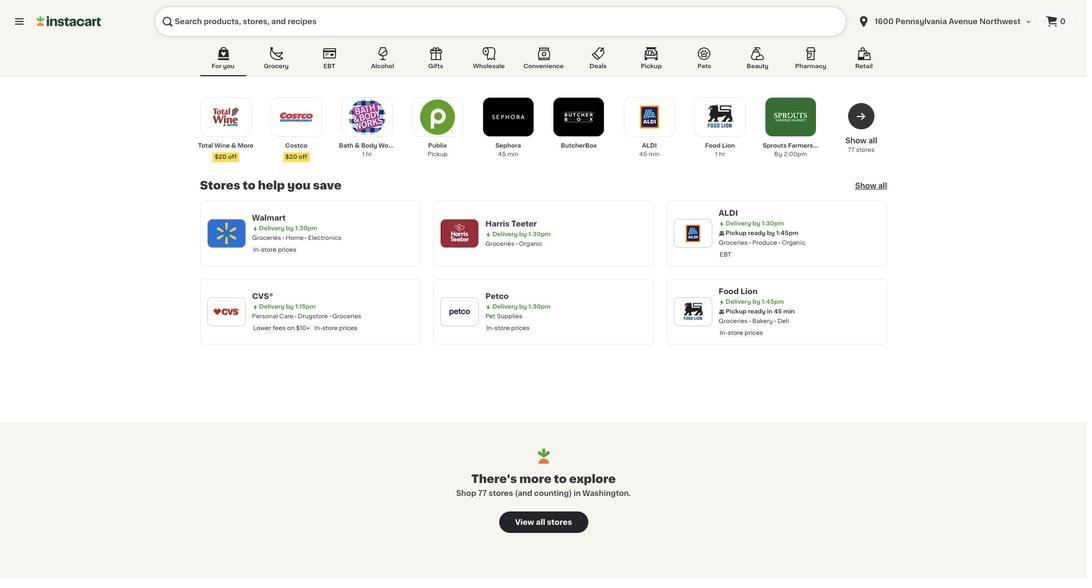 Task type: describe. For each thing, give the bounding box(es) containing it.
farmers
[[788, 143, 813, 149]]

pharmacy
[[796, 63, 827, 69]]

2:00pm
[[784, 151, 807, 157]]

ebt inside stores to help you save tab panel
[[720, 252, 731, 258]]

prices down "personal care drugstore groceries"
[[339, 325, 358, 331]]

deli
[[778, 318, 789, 324]]

fees
[[273, 325, 286, 331]]

ebt inside button
[[324, 63, 335, 69]]

0 button
[[1039, 11, 1074, 32]]

by for petco
[[519, 304, 527, 310]]

market
[[815, 143, 836, 149]]

avenue
[[949, 18, 978, 25]]

harris
[[485, 220, 510, 228]]

1 horizontal spatial organic
[[782, 240, 806, 246]]

2 horizontal spatial in-store prices
[[720, 330, 763, 336]]

help
[[258, 180, 285, 191]]

77 inside show all 77 stores
[[848, 147, 855, 153]]

pickup for pickup ready by 1:45pm
[[726, 230, 747, 236]]

instacart image
[[37, 15, 101, 28]]

pets
[[698, 63, 712, 69]]

you inside button
[[223, 63, 235, 69]]

1:30pm for aldi
[[762, 221, 784, 227]]

lower fees on $10+ in-store prices
[[253, 325, 358, 331]]

by up the produce
[[767, 230, 775, 236]]

bath & body works 1 hr
[[339, 143, 398, 157]]

costco image
[[278, 99, 315, 135]]

hr inside bath & body works 1 hr
[[366, 151, 372, 157]]

groceries for home
[[252, 235, 281, 241]]

food lion image
[[702, 99, 738, 135]]

1:30pm for walmart
[[295, 226, 317, 231]]

stores inside 'button'
[[547, 519, 572, 526]]

works
[[379, 143, 398, 149]]

publix image
[[419, 99, 456, 135]]

delivery by 1:30pm for harris teeter
[[492, 231, 551, 237]]

walmart
[[252, 214, 286, 222]]

min for aldi 45 min
[[649, 151, 660, 157]]

explore
[[569, 474, 616, 485]]

aldi logo image
[[679, 220, 707, 248]]

groceries organic
[[485, 241, 543, 247]]

cvs®
[[252, 293, 273, 300]]

delivery for harris teeter
[[492, 231, 518, 237]]

by for food lion
[[753, 299, 761, 305]]

groceries home electronics
[[252, 235, 342, 241]]

1 inside food lion 1 hr
[[715, 151, 718, 157]]

groceries for produce
[[719, 240, 748, 246]]

0 horizontal spatial organic
[[519, 241, 543, 247]]

sprouts farmers market by 2:00pm
[[763, 143, 836, 157]]

butcherbox image
[[561, 99, 597, 135]]

pickup ready in 45 min
[[726, 309, 795, 315]]

save
[[313, 180, 342, 191]]

1:30pm for petco
[[529, 304, 551, 310]]

& inside bath & body works 1 hr
[[355, 143, 360, 149]]

delivery by 1:45pm
[[726, 299, 784, 305]]

aldi image
[[631, 99, 668, 135]]

1 inside bath & body works 1 hr
[[362, 151, 365, 157]]

home
[[286, 235, 304, 241]]

counting)
[[534, 490, 572, 497]]

retail
[[855, 63, 873, 69]]

show for show all
[[855, 182, 877, 190]]

groceries produce organic
[[719, 240, 806, 246]]

pickup for pickup ready in 45 min
[[726, 309, 747, 315]]

view all stores button
[[499, 512, 588, 533]]

0
[[1061, 18, 1066, 25]]

delivery for walmart
[[259, 226, 284, 231]]

more
[[520, 474, 552, 485]]

butcherbox link
[[551, 97, 607, 150]]

beauty
[[747, 63, 769, 69]]

pharmacy button
[[788, 45, 834, 76]]

& inside total wine & more $20 off
[[231, 143, 236, 149]]

show all button
[[855, 180, 887, 191]]

$20 inside total wine & more $20 off
[[215, 154, 227, 160]]

show all
[[855, 182, 887, 190]]

bakery
[[753, 318, 773, 324]]

costco
[[285, 143, 308, 149]]

delivery for petco
[[492, 304, 518, 310]]

pet
[[485, 314, 496, 319]]

pickup for pickup
[[641, 63, 662, 69]]

aldi for aldi
[[719, 209, 738, 217]]

1:15pm
[[295, 304, 316, 310]]

deals
[[590, 63, 607, 69]]

convenience button
[[519, 45, 568, 76]]

pickup button
[[628, 45, 675, 76]]

washington.
[[583, 490, 631, 497]]

all for show all 77 stores
[[869, 137, 877, 144]]

cvs® logo image
[[212, 298, 240, 326]]

prices down groceries bakery deli
[[745, 330, 763, 336]]

0 vertical spatial 1:45pm
[[776, 230, 799, 236]]

show for show all 77 stores
[[846, 137, 867, 144]]

lion for food lion 1 hr
[[722, 143, 735, 149]]

groceries right drugstore
[[332, 314, 362, 319]]

delivery by 1:15pm
[[259, 304, 316, 310]]

off inside total wine & more $20 off
[[228, 154, 237, 160]]

stores
[[200, 180, 240, 191]]

$10+
[[296, 325, 310, 331]]

care
[[279, 314, 293, 319]]

show all 77 stores
[[846, 137, 877, 153]]

groceries bakery deli
[[719, 318, 789, 324]]

1 1600 pennsylvania avenue northwest button from the left
[[851, 6, 1039, 37]]

wholesale button
[[466, 45, 512, 76]]

food for food lion 1 hr
[[705, 143, 721, 149]]

store down pet supplies
[[495, 325, 510, 331]]

publix
[[428, 143, 447, 149]]

wholesale
[[473, 63, 505, 69]]

lower
[[253, 325, 271, 331]]

petco logo image
[[446, 298, 474, 326]]

costco $20 off
[[285, 143, 308, 160]]

prices down supplies
[[511, 325, 530, 331]]

bath
[[339, 143, 353, 149]]

gifts button
[[413, 45, 459, 76]]

total wine & more $20 off
[[198, 143, 253, 160]]

total
[[198, 143, 213, 149]]

wine
[[215, 143, 230, 149]]

supplies
[[497, 314, 523, 319]]

view all stores link
[[499, 512, 588, 533]]

by for walmart
[[286, 226, 294, 231]]

alcohol
[[371, 63, 394, 69]]

there's more to explore shop 77 stores (and counting) in washington.
[[456, 474, 631, 497]]

produce
[[753, 240, 777, 246]]

petco
[[485, 293, 509, 300]]



Task type: locate. For each thing, give the bounding box(es) containing it.
delivery by 1:30pm for walmart
[[259, 226, 317, 231]]

1 horizontal spatial 45
[[639, 151, 647, 157]]

delivery up the pickup ready by 1:45pm
[[726, 221, 751, 227]]

stores to help you save
[[200, 180, 342, 191]]

publix pickup
[[428, 143, 448, 157]]

1 vertical spatial 77
[[478, 490, 487, 497]]

electronics
[[308, 235, 342, 241]]

1 down body
[[362, 151, 365, 157]]

you right help
[[287, 180, 311, 191]]

0 horizontal spatial off
[[228, 154, 237, 160]]

0 horizontal spatial to
[[243, 180, 256, 191]]

in- down groceries bakery deli
[[720, 330, 728, 336]]

1 horizontal spatial stores
[[547, 519, 572, 526]]

show right market
[[846, 137, 867, 144]]

0 horizontal spatial $20
[[215, 154, 227, 160]]

all inside 'button'
[[536, 519, 545, 526]]

2 $20 from the left
[[285, 154, 297, 160]]

0 horizontal spatial min
[[508, 151, 518, 157]]

& right "wine"
[[231, 143, 236, 149]]

butcherbox
[[561, 143, 597, 149]]

in-
[[253, 247, 261, 253], [314, 325, 322, 331], [487, 325, 495, 331], [720, 330, 728, 336]]

0 horizontal spatial stores
[[489, 490, 513, 497]]

to
[[243, 180, 256, 191], [554, 474, 567, 485]]

1 off from the left
[[228, 154, 237, 160]]

1 horizontal spatial 1
[[715, 151, 718, 157]]

min inside aldi 45 min
[[649, 151, 660, 157]]

0 vertical spatial in
[[767, 309, 773, 315]]

0 vertical spatial ready
[[748, 230, 766, 236]]

organic
[[782, 240, 806, 246], [519, 241, 543, 247]]

stores down there's
[[489, 490, 513, 497]]

delivery by 1:30pm for petco
[[492, 304, 551, 310]]

0 horizontal spatial all
[[536, 519, 545, 526]]

organic down teeter
[[519, 241, 543, 247]]

in-store prices for walmart
[[253, 247, 296, 253]]

off down "costco"
[[299, 154, 307, 160]]

delivery for aldi
[[726, 221, 751, 227]]

1 vertical spatial all
[[878, 182, 887, 190]]

45 for aldi 45 min
[[639, 151, 647, 157]]

by
[[753, 221, 761, 227], [286, 226, 294, 231], [767, 230, 775, 236], [519, 231, 527, 237], [753, 299, 761, 305], [286, 304, 294, 310], [519, 304, 527, 310]]

on
[[287, 325, 295, 331]]

1 down 'food lion' image
[[715, 151, 718, 157]]

0 vertical spatial stores
[[856, 147, 875, 153]]

off inside costco $20 off
[[299, 154, 307, 160]]

in-store prices
[[253, 247, 296, 253], [487, 325, 530, 331], [720, 330, 763, 336]]

2 off from the left
[[299, 154, 307, 160]]

1:45pm up the pickup ready in 45 min on the right bottom
[[762, 299, 784, 305]]

ebt
[[324, 63, 335, 69], [720, 252, 731, 258]]

view
[[515, 519, 534, 526]]

delivery by 1:30pm up home
[[259, 226, 317, 231]]

1 vertical spatial ebt
[[720, 252, 731, 258]]

1 & from the left
[[231, 143, 236, 149]]

stores to help you save tab panel
[[195, 94, 893, 345]]

in- down drugstore
[[314, 325, 322, 331]]

aldi
[[642, 143, 657, 149], [719, 209, 738, 217]]

delivery down harris teeter at the left top of page
[[492, 231, 518, 237]]

1600 pennsylvania avenue northwest
[[875, 18, 1021, 25]]

harris teeter logo image
[[446, 220, 474, 248]]

hr inside food lion 1 hr
[[719, 151, 725, 157]]

view all stores
[[515, 519, 572, 526]]

delivery by 1:30pm up supplies
[[492, 304, 551, 310]]

by up the pickup ready by 1:45pm
[[753, 221, 761, 227]]

pickup inside button
[[641, 63, 662, 69]]

ready up groceries produce organic
[[748, 230, 766, 236]]

groceries down walmart
[[252, 235, 281, 241]]

store down drugstore
[[322, 325, 338, 331]]

in up bakery
[[767, 309, 773, 315]]

to up counting)
[[554, 474, 567, 485]]

delivery by 1:30pm down teeter
[[492, 231, 551, 237]]

show inside show all 77 stores
[[846, 137, 867, 144]]

0 horizontal spatial 1
[[362, 151, 365, 157]]

shop
[[456, 490, 476, 497]]

1:45pm up the produce
[[776, 230, 799, 236]]

ebt left alcohol
[[324, 63, 335, 69]]

stores
[[856, 147, 875, 153], [489, 490, 513, 497], [547, 519, 572, 526]]

food lion
[[719, 288, 758, 295]]

0 horizontal spatial you
[[223, 63, 235, 69]]

all for show all
[[878, 182, 887, 190]]

77
[[848, 147, 855, 153], [478, 490, 487, 497]]

min down sephora on the left of page
[[508, 151, 518, 157]]

1 horizontal spatial in
[[767, 309, 773, 315]]

delivery by 1:30pm for aldi
[[726, 221, 784, 227]]

by up the pickup ready in 45 min on the right bottom
[[753, 299, 761, 305]]

convenience
[[523, 63, 564, 69]]

groceries down harris
[[485, 241, 515, 247]]

delivery up personal
[[259, 304, 284, 310]]

by
[[775, 151, 783, 157]]

45 for sephora 45 min
[[498, 151, 506, 157]]

stores inside show all 77 stores
[[856, 147, 875, 153]]

2 ready from the top
[[748, 309, 766, 315]]

1 horizontal spatial aldi
[[719, 209, 738, 217]]

bath & body works image
[[349, 99, 385, 135]]

by for cvs®
[[286, 304, 294, 310]]

1 vertical spatial in
[[574, 490, 581, 497]]

1 vertical spatial aldi
[[719, 209, 738, 217]]

all inside show all 77 stores
[[869, 137, 877, 144]]

by for aldi
[[753, 221, 761, 227]]

1600 pennsylvania avenue northwest button
[[851, 6, 1039, 37], [858, 6, 1033, 37]]

personal
[[252, 314, 278, 319]]

food for food lion
[[719, 288, 739, 295]]

1 vertical spatial lion
[[741, 288, 758, 295]]

min inside sephora 45 min
[[508, 151, 518, 157]]

there's
[[471, 474, 517, 485]]

lion
[[722, 143, 735, 149], [741, 288, 758, 295]]

ebt button
[[306, 45, 353, 76]]

off down "wine"
[[228, 154, 237, 160]]

by up home
[[286, 226, 294, 231]]

ready for food lion
[[748, 309, 766, 315]]

2 horizontal spatial min
[[784, 309, 795, 315]]

aldi down aldi image
[[642, 143, 657, 149]]

1600
[[875, 18, 894, 25]]

food down 'food lion' image
[[705, 143, 721, 149]]

(and
[[515, 490, 532, 497]]

$20 down "costco"
[[285, 154, 297, 160]]

1 ready from the top
[[748, 230, 766, 236]]

prices down home
[[278, 247, 296, 253]]

lion down 'food lion' image
[[722, 143, 735, 149]]

aldi for aldi 45 min
[[642, 143, 657, 149]]

1 vertical spatial ready
[[748, 309, 766, 315]]

you inside tab panel
[[287, 180, 311, 191]]

77 inside "there's more to explore shop 77 stores (and counting) in washington."
[[478, 490, 487, 497]]

$20 inside costco $20 off
[[285, 154, 297, 160]]

pickup up aldi image
[[641, 63, 662, 69]]

77 right market
[[848, 147, 855, 153]]

groceries down the pickup ready in 45 min on the right bottom
[[719, 318, 748, 324]]

drugstore
[[298, 314, 328, 319]]

show inside popup button
[[855, 182, 877, 190]]

1 vertical spatial food
[[719, 288, 739, 295]]

1 vertical spatial you
[[287, 180, 311, 191]]

deals button
[[575, 45, 621, 76]]

store down groceries bakery deli
[[728, 330, 743, 336]]

organic right the produce
[[782, 240, 806, 246]]

pet supplies
[[485, 314, 523, 319]]

you right the for
[[223, 63, 235, 69]]

aldi 45 min
[[639, 143, 660, 157]]

2 1 from the left
[[715, 151, 718, 157]]

pickup down publix
[[428, 151, 448, 157]]

in- down pet
[[487, 325, 495, 331]]

for
[[212, 63, 222, 69]]

pickup ready by 1:45pm
[[726, 230, 799, 236]]

northwest
[[980, 18, 1021, 25]]

delivery down walmart
[[259, 226, 284, 231]]

sephora image
[[490, 99, 527, 135]]

1 horizontal spatial off
[[299, 154, 307, 160]]

to inside "there's more to explore shop 77 stores (and counting) in washington."
[[554, 474, 567, 485]]

sephora
[[496, 143, 521, 149]]

45 up deli
[[774, 309, 782, 315]]

stores down counting)
[[547, 519, 572, 526]]

food lion logo image
[[679, 298, 707, 326]]

min up deli
[[784, 309, 795, 315]]

delivery up pet supplies
[[492, 304, 518, 310]]

& right bath
[[355, 143, 360, 149]]

0 vertical spatial you
[[223, 63, 235, 69]]

lion for food lion
[[741, 288, 758, 295]]

total wine & more image
[[208, 99, 244, 135]]

1 horizontal spatial 77
[[848, 147, 855, 153]]

2 horizontal spatial 45
[[774, 309, 782, 315]]

1 $20 from the left
[[215, 154, 227, 160]]

off
[[228, 154, 237, 160], [299, 154, 307, 160]]

1:30pm for harris teeter
[[529, 231, 551, 237]]

&
[[231, 143, 236, 149], [355, 143, 360, 149]]

0 horizontal spatial in-store prices
[[253, 247, 296, 253]]

1 horizontal spatial min
[[649, 151, 660, 157]]

to left help
[[243, 180, 256, 191]]

in-store prices down groceries bakery deli
[[720, 330, 763, 336]]

delivery down food lion
[[726, 299, 751, 305]]

by down teeter
[[519, 231, 527, 237]]

1 vertical spatial to
[[554, 474, 567, 485]]

sprouts farmers market image
[[773, 99, 809, 135]]

0 horizontal spatial ebt
[[324, 63, 335, 69]]

1 hr from the left
[[366, 151, 372, 157]]

delivery
[[726, 221, 751, 227], [259, 226, 284, 231], [492, 231, 518, 237], [726, 299, 751, 305], [259, 304, 284, 310], [492, 304, 518, 310]]

pickup
[[641, 63, 662, 69], [428, 151, 448, 157], [726, 230, 747, 236], [726, 309, 747, 315]]

1 vertical spatial 1:45pm
[[762, 299, 784, 305]]

show down show all 77 stores
[[855, 182, 877, 190]]

teeter
[[511, 220, 537, 228]]

shop categories tab list
[[200, 45, 887, 76]]

in down explore at right bottom
[[574, 490, 581, 497]]

2 horizontal spatial all
[[878, 182, 887, 190]]

in- down walmart
[[253, 247, 261, 253]]

2 & from the left
[[355, 143, 360, 149]]

45 inside aldi 45 min
[[639, 151, 647, 157]]

in-store prices down home
[[253, 247, 296, 253]]

pennsylvania
[[896, 18, 947, 25]]

aldi up the pickup ready by 1:45pm
[[719, 209, 738, 217]]

45 inside sephora 45 min
[[498, 151, 506, 157]]

store down groceries home electronics
[[261, 247, 276, 253]]

0 vertical spatial show
[[846, 137, 867, 144]]

in inside stores to help you save tab panel
[[767, 309, 773, 315]]

harris teeter
[[485, 220, 537, 228]]

in inside "there's more to explore shop 77 stores (and counting) in washington."
[[574, 490, 581, 497]]

walmart logo image
[[212, 220, 240, 248]]

all for view all stores
[[536, 519, 545, 526]]

for you button
[[200, 45, 246, 76]]

2 horizontal spatial stores
[[856, 147, 875, 153]]

45 down aldi image
[[639, 151, 647, 157]]

delivery by 1:30pm up the pickup ready by 1:45pm
[[726, 221, 784, 227]]

retail button
[[841, 45, 887, 76]]

0 vertical spatial aldi
[[642, 143, 657, 149]]

lion up delivery by 1:45pm
[[741, 288, 758, 295]]

0 horizontal spatial in
[[574, 490, 581, 497]]

min for sephora 45 min
[[508, 151, 518, 157]]

food
[[705, 143, 721, 149], [719, 288, 739, 295]]

alcohol button
[[360, 45, 406, 76]]

groceries down the pickup ready by 1:45pm
[[719, 240, 748, 246]]

2 hr from the left
[[719, 151, 725, 157]]

food up delivery by 1:45pm
[[719, 288, 739, 295]]

2 vertical spatial all
[[536, 519, 545, 526]]

0 vertical spatial 77
[[848, 147, 855, 153]]

1 vertical spatial show
[[855, 182, 877, 190]]

hr down 'food lion' image
[[719, 151, 725, 157]]

by for harris teeter
[[519, 231, 527, 237]]

1 vertical spatial stores
[[489, 490, 513, 497]]

Search field
[[155, 6, 847, 37]]

1 horizontal spatial hr
[[719, 151, 725, 157]]

personal care drugstore groceries
[[252, 314, 362, 319]]

ready for aldi
[[748, 230, 766, 236]]

0 horizontal spatial aldi
[[642, 143, 657, 149]]

0 horizontal spatial lion
[[722, 143, 735, 149]]

0 horizontal spatial &
[[231, 143, 236, 149]]

pickup up groceries produce organic
[[726, 230, 747, 236]]

0 vertical spatial lion
[[722, 143, 735, 149]]

2 1600 pennsylvania avenue northwest button from the left
[[858, 6, 1033, 37]]

to inside tab panel
[[243, 180, 256, 191]]

1 horizontal spatial lion
[[741, 288, 758, 295]]

0 horizontal spatial 45
[[498, 151, 506, 157]]

delivery for cvs®
[[259, 304, 284, 310]]

1 horizontal spatial ebt
[[720, 252, 731, 258]]

1 horizontal spatial $20
[[285, 154, 297, 160]]

0 horizontal spatial 77
[[478, 490, 487, 497]]

by up 'care'
[[286, 304, 294, 310]]

0 vertical spatial food
[[705, 143, 721, 149]]

grocery button
[[253, 45, 299, 76]]

1 horizontal spatial &
[[355, 143, 360, 149]]

sephora 45 min
[[496, 143, 521, 157]]

0 vertical spatial to
[[243, 180, 256, 191]]

for you
[[212, 63, 235, 69]]

ready down delivery by 1:45pm
[[748, 309, 766, 315]]

1 1 from the left
[[362, 151, 365, 157]]

min down aldi image
[[649, 151, 660, 157]]

hr down body
[[366, 151, 372, 157]]

1 horizontal spatial you
[[287, 180, 311, 191]]

pickup up groceries bakery deli
[[726, 309, 747, 315]]

by up supplies
[[519, 304, 527, 310]]

0 vertical spatial all
[[869, 137, 877, 144]]

lion inside food lion 1 hr
[[722, 143, 735, 149]]

0 vertical spatial ebt
[[324, 63, 335, 69]]

delivery by 1:30pm
[[726, 221, 784, 227], [259, 226, 317, 231], [492, 231, 551, 237], [492, 304, 551, 310]]

stores up show all popup button
[[856, 147, 875, 153]]

1 horizontal spatial all
[[869, 137, 877, 144]]

sprouts
[[763, 143, 787, 149]]

in-store prices down supplies
[[487, 325, 530, 331]]

0 horizontal spatial hr
[[366, 151, 372, 157]]

1 horizontal spatial to
[[554, 474, 567, 485]]

77 right shop
[[478, 490, 487, 497]]

stores inside "there's more to explore shop 77 stores (and counting) in washington."
[[489, 490, 513, 497]]

aldi inside aldi 45 min
[[642, 143, 657, 149]]

pets button
[[682, 45, 728, 76]]

$20 down "wine"
[[215, 154, 227, 160]]

delivery for food lion
[[726, 299, 751, 305]]

45 down sephora on the left of page
[[498, 151, 506, 157]]

gifts
[[428, 63, 443, 69]]

ebt down groceries produce organic
[[720, 252, 731, 258]]

2 vertical spatial stores
[[547, 519, 572, 526]]

in
[[767, 309, 773, 315], [574, 490, 581, 497]]

body
[[361, 143, 377, 149]]

1:30pm
[[762, 221, 784, 227], [295, 226, 317, 231], [529, 231, 551, 237], [529, 304, 551, 310]]

beauty button
[[735, 45, 781, 76]]

all inside popup button
[[878, 182, 887, 190]]

food inside food lion 1 hr
[[705, 143, 721, 149]]

None search field
[[155, 6, 847, 37]]

food lion 1 hr
[[705, 143, 735, 157]]

groceries for bakery
[[719, 318, 748, 324]]

1 horizontal spatial in-store prices
[[487, 325, 530, 331]]

more
[[238, 143, 253, 149]]

min
[[508, 151, 518, 157], [649, 151, 660, 157], [784, 309, 795, 315]]

in-store prices for petco
[[487, 325, 530, 331]]



Task type: vqa. For each thing, say whether or not it's contained in the screenshot.
top 10:20am
no



